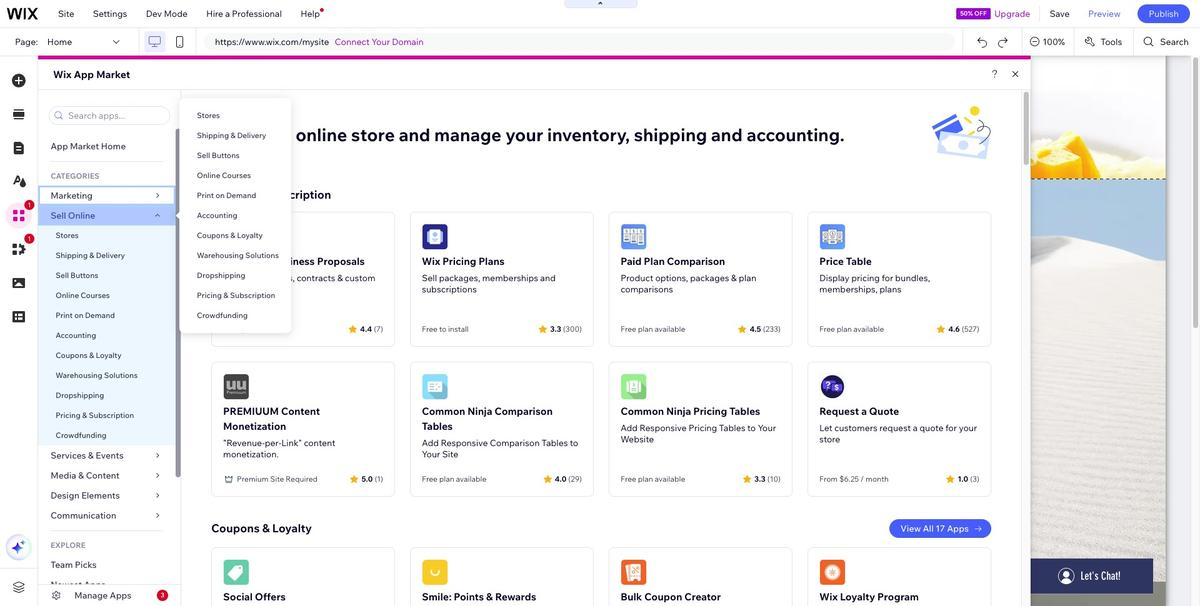 Task type: vqa. For each thing, say whether or not it's contained in the screenshot.


Task type: locate. For each thing, give the bounding box(es) containing it.
1 vertical spatial shipping & delivery link
[[38, 246, 176, 266]]

stores for coupons & loyalty link related to the top dropshipping link's shipping & delivery link
[[197, 111, 220, 120]]

1 vertical spatial stores link
[[38, 226, 176, 246]]

wix for wix app market
[[53, 68, 71, 81]]

3.3
[[550, 324, 561, 334], [755, 474, 766, 484]]

1 horizontal spatial delivery
[[237, 131, 266, 140]]

2 vertical spatial coupons & loyalty
[[211, 521, 312, 536]]

0 horizontal spatial common
[[422, 405, 465, 418]]

communication
[[51, 510, 118, 521]]

1 horizontal spatial print on demand link
[[179, 186, 291, 206]]

0 horizontal spatial warehousing
[[56, 371, 102, 380]]

preview button
[[1079, 0, 1130, 28]]

1 vertical spatial shipping
[[56, 251, 88, 260]]

coupons & loyalty link for the leftmost dropshipping link
[[38, 346, 176, 366]]

dropshipping link down prospero: business proposals  logo
[[179, 266, 291, 286]]

0 vertical spatial shipping
[[197, 131, 229, 140]]

2 horizontal spatial site
[[442, 449, 458, 460]]

and right memberships at the top of the page
[[540, 273, 556, 284]]

4.6 (527)
[[948, 324, 980, 334]]

warehousing solutions
[[197, 251, 279, 260], [56, 371, 138, 380]]

0 vertical spatial warehousing solutions link
[[179, 246, 291, 266]]

shipping & delivery for the stores link corresponding to shipping & delivery link corresponding to the leftmost dropshipping link coupons & loyalty link
[[56, 251, 125, 260]]

to for common ninja pricing tables
[[748, 423, 756, 434]]

pricing & subscription for the leftmost dropshipping link coupons & loyalty link
[[56, 411, 134, 420]]

0 horizontal spatial 3.3
[[550, 324, 561, 334]]

print for online courses link associated with shipping & delivery link corresponding to the leftmost dropshipping link coupons & loyalty link
[[56, 311, 73, 320]]

1 horizontal spatial crowdfunding
[[197, 311, 248, 320]]

1 vertical spatial buttons
[[71, 271, 98, 280]]

pricing & subscription up the services & events
[[56, 411, 134, 420]]

crowdfunding
[[197, 311, 248, 320], [56, 431, 107, 440]]

1 vertical spatial wix
[[422, 255, 440, 268]]

0 vertical spatial 3.3
[[550, 324, 561, 334]]

free down website
[[621, 474, 636, 484]]

pricing & subscription up day
[[197, 291, 275, 300]]

online courses link for coupons & loyalty link related to the top dropshipping link's shipping & delivery link
[[179, 166, 291, 186]]

0 vertical spatial on
[[216, 191, 225, 200]]

online courses link
[[179, 166, 291, 186], [38, 286, 176, 306]]

dropshipping link up services & events link
[[38, 386, 176, 406]]

common inside common ninja comparison tables add responsive comparison tables to your site
[[422, 405, 465, 418]]

crowdfunding up 14
[[197, 311, 248, 320]]

delivery
[[237, 131, 266, 140], [96, 251, 125, 260]]

free plan available for price table
[[820, 324, 884, 334]]

4.6
[[948, 324, 960, 334]]

subscription
[[262, 188, 331, 202], [230, 291, 275, 300], [89, 411, 134, 420]]

available down comparisons
[[655, 324, 685, 334]]

to up 3.3 (10)
[[748, 423, 756, 434]]

common for common ninja pricing tables
[[621, 405, 664, 418]]

0 vertical spatial delivery
[[237, 131, 266, 140]]

crowdfunding up the services & events
[[56, 431, 107, 440]]

dropshipping up the services & events
[[56, 391, 104, 400]]

0 vertical spatial online courses
[[197, 171, 251, 180]]

1 vertical spatial add
[[422, 438, 439, 449]]

a for quote
[[861, 405, 867, 418]]

subscription up "events"
[[89, 411, 134, 420]]

free down memberships,
[[820, 324, 835, 334]]

sell buttons link for online courses link associated with shipping & delivery link corresponding to the leftmost dropshipping link coupons & loyalty link
[[38, 266, 176, 286]]

14
[[223, 324, 232, 334]]

plan
[[644, 255, 665, 268]]

common down "common ninja comparison tables logo"
[[422, 405, 465, 418]]

3
[[161, 591, 164, 600]]

create inside sell online create an online store and manage your inventory, shipping and accounting.
[[211, 124, 267, 146]]

to up (29)
[[570, 438, 578, 449]]

shipping & delivery down sell online link
[[56, 251, 125, 260]]

wix inside wix pricing plans sell packages, memberships and subscriptions
[[422, 255, 440, 268]]

3.3 left "(300)"
[[550, 324, 561, 334]]

save
[[1050, 8, 1070, 19]]

0 horizontal spatial ninja
[[468, 405, 492, 418]]

warehousing solutions for the leftmost dropshipping link coupons & loyalty link
[[56, 371, 138, 380]]

1 vertical spatial to
[[748, 423, 756, 434]]

common inside common ninja pricing tables add responsive pricing tables to your website
[[621, 405, 664, 418]]

0 vertical spatial crowdfunding link
[[179, 306, 291, 326]]

pricing & subscription
[[211, 188, 331, 202], [197, 291, 275, 300], [56, 411, 134, 420]]

marketing
[[51, 190, 93, 201]]

free
[[248, 324, 262, 334]]

1 horizontal spatial shipping & delivery link
[[179, 126, 291, 146]]

1 horizontal spatial common
[[621, 405, 664, 418]]

prospero:
[[223, 255, 270, 268]]

1 horizontal spatial content
[[281, 405, 320, 418]]

explore
[[51, 541, 86, 550]]

available down common ninja comparison tables add responsive comparison tables to your site
[[456, 474, 487, 484]]

0 vertical spatial online courses link
[[179, 166, 291, 186]]

1 horizontal spatial and
[[540, 273, 556, 284]]

1 vertical spatial sell buttons link
[[38, 266, 176, 286]]

paid plan comparison logo image
[[621, 224, 647, 250]]

bulk coupon creator
[[621, 591, 721, 603]]

wix
[[53, 68, 71, 81], [422, 255, 440, 268], [820, 591, 838, 603]]

0 vertical spatial courses
[[222, 171, 251, 180]]

media
[[51, 470, 76, 481]]

1 horizontal spatial dropshipping
[[197, 271, 245, 280]]

on for coupons & loyalty link related to the top dropshipping link's shipping & delivery link online courses link
[[216, 191, 225, 200]]

crowdfunding link up "events"
[[38, 426, 176, 446]]

0 horizontal spatial warehousing solutions link
[[38, 366, 176, 386]]

2 common from the left
[[621, 405, 664, 418]]

wix loyalty program
[[820, 591, 919, 603]]

apps right "manage"
[[110, 590, 131, 601]]

2 ninja from the left
[[666, 405, 691, 418]]

crowdfunding for the leftmost dropshipping link the crowdfunding link
[[56, 431, 107, 440]]

dropshipping up quotes
[[197, 271, 245, 280]]

your right manage
[[506, 124, 543, 146]]

2 1 button from the top
[[6, 234, 34, 263]]

1 horizontal spatial stores link
[[179, 106, 291, 126]]

plans
[[880, 284, 902, 295]]

warehousing for coupons & loyalty link related to the top dropshipping link
[[197, 251, 244, 260]]

crowdfunding link down quotes
[[179, 306, 291, 326]]

1 vertical spatial content
[[86, 470, 120, 481]]

premium
[[237, 474, 269, 484]]

display
[[820, 273, 850, 284]]

available down memberships,
[[854, 324, 884, 334]]

3.3 left (10)
[[755, 474, 766, 484]]

1 vertical spatial print on demand
[[56, 311, 115, 320]]

add down "common ninja comparison tables logo"
[[422, 438, 439, 449]]

0 horizontal spatial to
[[439, 324, 446, 334]]

dropshipping
[[197, 271, 245, 280], [56, 391, 104, 400]]

your right quote
[[959, 423, 977, 434]]

0 vertical spatial coupons & loyalty
[[197, 231, 263, 240]]

free for common ninja pricing tables
[[621, 474, 636, 484]]

0 horizontal spatial online courses link
[[38, 286, 176, 306]]

market up search apps... field
[[96, 68, 130, 81]]

50% off
[[960, 9, 987, 18]]

& inside paid plan comparison product options, packages & plan comparisons
[[731, 273, 737, 284]]

paid plan comparison product options, packages & plan comparisons
[[621, 255, 757, 295]]

pricing & subscription up prospero: business proposals  logo
[[211, 188, 331, 202]]

2 vertical spatial subscription
[[89, 411, 134, 420]]

free plan available for common ninja comparison tables
[[422, 474, 487, 484]]

1 horizontal spatial on
[[216, 191, 225, 200]]

1 common from the left
[[422, 405, 465, 418]]

0 horizontal spatial accounting
[[56, 331, 96, 340]]

0 vertical spatial warehousing
[[197, 251, 244, 260]]

for inside "price table display pricing for bundles, memberships, plans"
[[882, 273, 893, 284]]

0 horizontal spatial site
[[58, 8, 74, 19]]

0 vertical spatial stores link
[[179, 106, 291, 126]]

0 horizontal spatial for
[[882, 273, 893, 284]]

add inside common ninja comparison tables add responsive comparison tables to your site
[[422, 438, 439, 449]]

subscription down proposals,
[[230, 291, 275, 300]]

your inside common ninja pricing tables add responsive pricing tables to your website
[[758, 423, 776, 434]]

1.0
[[958, 474, 969, 484]]

and right the shipping
[[711, 124, 743, 146]]

14 day free trial
[[223, 324, 277, 334]]

your
[[372, 36, 390, 48], [758, 423, 776, 434], [422, 449, 440, 460]]

1 1 from the top
[[27, 201, 31, 209]]

1 horizontal spatial app
[[74, 68, 94, 81]]

sell inside wix pricing plans sell packages, memberships and subscriptions
[[422, 273, 437, 284]]

3.3 (10)
[[755, 474, 781, 484]]

media & content link
[[38, 466, 176, 486]]

pricing
[[852, 273, 880, 284]]

shipping & delivery left an
[[197, 131, 266, 140]]

plan for common ninja comparison tables
[[439, 474, 454, 484]]

to inside common ninja comparison tables add responsive comparison tables to your site
[[570, 438, 578, 449]]

connect
[[335, 36, 370, 48]]

free
[[422, 324, 438, 334], [621, 324, 636, 334], [820, 324, 835, 334], [422, 474, 438, 484], [621, 474, 636, 484]]

2 1 from the top
[[27, 235, 31, 243]]

1 horizontal spatial print
[[197, 191, 214, 200]]

trial
[[263, 324, 277, 334]]

delivery down sell online link
[[96, 251, 125, 260]]

add inside common ninja pricing tables add responsive pricing tables to your website
[[621, 423, 638, 434]]

accounting
[[197, 211, 237, 220], [56, 331, 96, 340]]

view all 17 apps
[[901, 523, 969, 535]]

coupons & loyalty link for the top dropshipping link
[[179, 226, 291, 246]]

ninja inside common ninja pricing tables add responsive pricing tables to your website
[[666, 405, 691, 418]]

pricing & subscription link for the top dropshipping link
[[179, 286, 291, 306]]

responsive inside common ninja comparison tables add responsive comparison tables to your site
[[441, 438, 488, 449]]

0 vertical spatial print on demand
[[197, 191, 256, 200]]

free plan available
[[621, 324, 685, 334], [820, 324, 884, 334], [422, 474, 487, 484], [621, 474, 685, 484]]

1 vertical spatial stores
[[56, 231, 79, 240]]

free down comparisons
[[621, 324, 636, 334]]

shipping for coupons & loyalty link related to the top dropshipping link's shipping & delivery link
[[197, 131, 229, 140]]

1 horizontal spatial crowdfunding link
[[179, 306, 291, 326]]

and for memberships
[[540, 273, 556, 284]]

create left an
[[211, 124, 267, 146]]

categories
[[51, 171, 99, 181]]

common ninja comparison tables logo image
[[422, 374, 448, 400]]

17
[[936, 523, 945, 535]]

1 ninja from the left
[[468, 405, 492, 418]]

3.3 for common ninja pricing tables
[[755, 474, 766, 484]]

premiuum
[[223, 405, 279, 418]]

free for paid plan comparison
[[621, 324, 636, 334]]

common for common ninja comparison tables
[[422, 405, 465, 418]]

prospero: business proposals  logo image
[[223, 224, 249, 250]]

0 horizontal spatial crowdfunding link
[[38, 426, 176, 446]]

media & content
[[51, 470, 120, 481]]

1 vertical spatial online courses
[[56, 291, 110, 300]]

delivery for shipping & delivery link corresponding to the leftmost dropshipping link coupons & loyalty link
[[96, 251, 125, 260]]

common down common ninja pricing tables logo
[[621, 405, 664, 418]]

to left install
[[439, 324, 446, 334]]

your for common ninja pricing tables
[[758, 423, 776, 434]]

0 vertical spatial solutions
[[245, 251, 279, 260]]

market up categories on the left top of page
[[70, 141, 99, 152]]

dropshipping for the leftmost dropshipping link
[[56, 391, 104, 400]]

1 vertical spatial solutions
[[104, 371, 138, 380]]

1 horizontal spatial wix
[[422, 255, 440, 268]]

1 horizontal spatial sell buttons
[[197, 151, 240, 160]]

1 vertical spatial online courses link
[[38, 286, 176, 306]]

a left quote
[[913, 423, 918, 434]]

1 vertical spatial crowdfunding
[[56, 431, 107, 440]]

creator
[[685, 591, 721, 603]]

1 vertical spatial coupons & loyalty link
[[38, 346, 176, 366]]

store down the request
[[820, 434, 840, 445]]

newest
[[51, 580, 82, 591]]

your inside common ninja comparison tables add responsive comparison tables to your site
[[422, 449, 440, 460]]

to inside common ninja pricing tables add responsive pricing tables to your website
[[748, 423, 756, 434]]

2 horizontal spatial wix
[[820, 591, 838, 603]]

0 horizontal spatial shipping
[[56, 251, 88, 260]]

1 vertical spatial sell buttons
[[56, 271, 98, 280]]

dev
[[146, 8, 162, 19]]

accounting link
[[179, 206, 291, 226], [38, 326, 176, 346]]

sell inside sell online create an online store and manage your inventory, shipping and accounting.
[[211, 105, 231, 119]]

1 horizontal spatial ninja
[[666, 405, 691, 418]]

communication link
[[38, 506, 176, 526]]

content inside the premiuum content monetization "revenue-per-link" content monetization.
[[281, 405, 320, 418]]

responsive for pricing
[[640, 423, 687, 434]]

0 vertical spatial a
[[225, 8, 230, 19]]

0 horizontal spatial print on demand link
[[38, 306, 176, 326]]

team
[[51, 560, 73, 571]]

(1)
[[375, 474, 383, 484]]

memberships
[[482, 273, 538, 284]]

plan for price table
[[837, 324, 852, 334]]

1 horizontal spatial shipping
[[197, 131, 229, 140]]

and inside wix pricing plans sell packages, memberships and subscriptions
[[540, 273, 556, 284]]

stores link for coupons & loyalty link related to the top dropshipping link's shipping & delivery link
[[179, 106, 291, 126]]

a up customers
[[861, 405, 867, 418]]

shipping & delivery link for coupons & loyalty link related to the top dropshipping link
[[179, 126, 291, 146]]

apps right 17
[[947, 523, 969, 535]]

0 horizontal spatial wix
[[53, 68, 71, 81]]

add down common ninja pricing tables logo
[[621, 423, 638, 434]]

ninja inside common ninja comparison tables add responsive comparison tables to your site
[[468, 405, 492, 418]]

your for common ninja comparison tables
[[422, 449, 440, 460]]

0 vertical spatial store
[[351, 124, 395, 146]]

delivery left an
[[237, 131, 266, 140]]

0 vertical spatial market
[[96, 68, 130, 81]]

for inside request a quote let customers request a quote for your store
[[946, 423, 957, 434]]

free right (1)
[[422, 474, 438, 484]]

0 vertical spatial home
[[47, 36, 72, 48]]

0 horizontal spatial stores link
[[38, 226, 176, 246]]

stores
[[197, 111, 220, 120], [56, 231, 79, 240]]

0 horizontal spatial warehousing solutions
[[56, 371, 138, 380]]

0 horizontal spatial shipping & delivery link
[[38, 246, 176, 266]]

0 horizontal spatial pricing & subscription link
[[38, 406, 176, 426]]

1 vertical spatial dropshipping
[[56, 391, 104, 400]]

available down common ninja pricing tables add responsive pricing tables to your website
[[655, 474, 685, 484]]

coupons for the leftmost dropshipping link coupons & loyalty link
[[56, 351, 88, 360]]

& inside "prospero: business proposals create proposals, contracts & custom quotes"
[[337, 273, 343, 284]]

comparison inside paid plan comparison product options, packages & plan comparisons
[[667, 255, 725, 268]]

app
[[74, 68, 94, 81], [51, 141, 68, 152]]

0 vertical spatial subscription
[[262, 188, 331, 202]]

store right online
[[351, 124, 395, 146]]

apps for newest apps
[[84, 580, 106, 591]]

1 horizontal spatial stores
[[197, 111, 220, 120]]

1 vertical spatial warehousing solutions link
[[38, 366, 176, 386]]

dev mode
[[146, 8, 188, 19]]

1 horizontal spatial your
[[422, 449, 440, 460]]

picks
[[75, 560, 97, 571]]

0 horizontal spatial accounting link
[[38, 326, 176, 346]]

professional
[[232, 8, 282, 19]]

quotes
[[223, 284, 251, 295]]

app up search apps... field
[[74, 68, 94, 81]]

loyalty
[[237, 231, 263, 240], [96, 351, 122, 360], [272, 521, 312, 536], [840, 591, 875, 603]]

sell online link
[[38, 206, 176, 226]]

2 vertical spatial your
[[422, 449, 440, 460]]

your
[[506, 124, 543, 146], [959, 423, 977, 434]]

create
[[211, 124, 267, 146], [223, 273, 251, 284]]

0 vertical spatial pricing & subscription
[[211, 188, 331, 202]]

3.3 for wix pricing plans
[[550, 324, 561, 334]]

Search apps... field
[[64, 107, 166, 124]]

content up link"
[[281, 405, 320, 418]]

crowdfunding for the crowdfunding link associated with the top dropshipping link
[[197, 311, 248, 320]]

pricing & subscription link up services & events link
[[38, 406, 176, 426]]

packages
[[690, 273, 729, 284]]

accounting for coupons & loyalty link related to the top dropshipping link the accounting link
[[197, 211, 237, 220]]

sell
[[211, 105, 231, 119], [197, 151, 210, 160], [51, 210, 66, 221], [56, 271, 69, 280], [422, 273, 437, 284]]

5.0 (1)
[[362, 474, 383, 484]]

services & events link
[[38, 446, 176, 466]]

for right pricing
[[882, 273, 893, 284]]

add for common ninja pricing tables
[[621, 423, 638, 434]]

1 horizontal spatial print on demand
[[197, 191, 256, 200]]

and left manage
[[399, 124, 430, 146]]

app up categories on the left top of page
[[51, 141, 68, 152]]

1 horizontal spatial accounting link
[[179, 206, 291, 226]]

pricing & subscription link up day
[[179, 286, 291, 306]]

print
[[197, 191, 214, 200], [56, 311, 73, 320]]

home up 'wix app market'
[[47, 36, 72, 48]]

0 vertical spatial wix
[[53, 68, 71, 81]]

free plan available for common ninja pricing tables
[[621, 474, 685, 484]]

1 horizontal spatial apps
[[110, 590, 131, 601]]

0 horizontal spatial sell buttons
[[56, 271, 98, 280]]

online courses link for shipping & delivery link corresponding to the leftmost dropshipping link coupons & loyalty link
[[38, 286, 176, 306]]

1 horizontal spatial for
[[946, 423, 957, 434]]

2 horizontal spatial your
[[758, 423, 776, 434]]

plan for paid plan comparison
[[638, 324, 653, 334]]

1 horizontal spatial sell buttons link
[[179, 146, 291, 166]]

settings
[[93, 8, 127, 19]]

wix pricing plans logo image
[[422, 224, 448, 250]]

ninja for pricing
[[666, 405, 691, 418]]

home down search apps... field
[[101, 141, 126, 152]]

responsive inside common ninja pricing tables add responsive pricing tables to your website
[[640, 423, 687, 434]]

1 vertical spatial 1 button
[[6, 234, 34, 263]]

social
[[223, 591, 253, 603]]

1 horizontal spatial buttons
[[212, 151, 240, 160]]

online courses
[[197, 171, 251, 180], [56, 291, 110, 300]]

for right quote
[[946, 423, 957, 434]]

a right "hire"
[[225, 8, 230, 19]]

0 vertical spatial stores
[[197, 111, 220, 120]]

create down prospero:
[[223, 273, 251, 284]]

free left install
[[422, 324, 438, 334]]

0 vertical spatial to
[[439, 324, 446, 334]]

0 horizontal spatial a
[[225, 8, 230, 19]]

plan
[[739, 273, 757, 284], [638, 324, 653, 334], [837, 324, 852, 334], [439, 474, 454, 484], [638, 474, 653, 484]]

subscription down an
[[262, 188, 331, 202]]

content up 'elements'
[[86, 470, 120, 481]]

1 vertical spatial 3.3
[[755, 474, 766, 484]]

apps
[[947, 523, 969, 535], [84, 580, 106, 591], [110, 590, 131, 601]]

apps down picks
[[84, 580, 106, 591]]

upgrade
[[995, 8, 1031, 19]]



Task type: describe. For each thing, give the bounding box(es) containing it.
available for paid plan comparison
[[655, 324, 685, 334]]

smile: points & rewards
[[422, 591, 536, 603]]

pricing & subscription for coupons & loyalty link related to the top dropshipping link
[[197, 291, 275, 300]]

social offers
[[223, 591, 286, 603]]

0 vertical spatial app
[[74, 68, 94, 81]]

2 vertical spatial coupons
[[211, 521, 260, 536]]

customers
[[835, 423, 878, 434]]

view all 17 apps link
[[890, 520, 992, 538]]

request a quote let customers request a quote for your store
[[820, 405, 977, 445]]

accounting link for coupons & loyalty link related to the top dropshipping link
[[179, 206, 291, 226]]

4.4 (7)
[[360, 324, 383, 334]]

accounting.
[[747, 124, 845, 146]]

(10)
[[768, 474, 781, 484]]

store inside sell online create an online store and manage your inventory, shipping and accounting.
[[351, 124, 395, 146]]

2 vertical spatial comparison
[[490, 438, 540, 449]]

design
[[51, 490, 79, 501]]

wix pricing plans sell packages, memberships and subscriptions
[[422, 255, 556, 295]]

coupons & loyalty for the leftmost dropshipping link coupons & loyalty link
[[56, 351, 122, 360]]

2 vertical spatial a
[[913, 423, 918, 434]]

common ninja pricing tables logo image
[[621, 374, 647, 400]]

your inside sell online create an online store and manage your inventory, shipping and accounting.
[[506, 124, 543, 146]]

app market home link
[[38, 136, 176, 156]]

table
[[846, 255, 872, 268]]

online inside sell online create an online store and manage your inventory, shipping and accounting.
[[234, 105, 269, 119]]

sell online
[[51, 210, 95, 221]]

request
[[880, 423, 911, 434]]

program
[[878, 591, 919, 603]]

events
[[96, 450, 124, 461]]

coupons for coupons & loyalty link related to the top dropshipping link
[[197, 231, 229, 240]]

smile:
[[422, 591, 452, 603]]

stores link for shipping & delivery link corresponding to the leftmost dropshipping link coupons & loyalty link
[[38, 226, 176, 246]]

search
[[1161, 36, 1189, 48]]

responsive for comparison
[[441, 438, 488, 449]]

bundles,
[[895, 273, 930, 284]]

manage apps
[[74, 590, 131, 601]]

options,
[[655, 273, 688, 284]]

1.0 (3)
[[958, 474, 980, 484]]

comparison for paid plan comparison
[[667, 255, 725, 268]]

request a quote logo image
[[820, 374, 846, 400]]

0 horizontal spatial app
[[51, 141, 68, 152]]

tools button
[[1075, 28, 1134, 56]]

solutions for coupons & loyalty link related to the top dropshipping link
[[245, 251, 279, 260]]

per-
[[265, 438, 282, 449]]

warehousing solutions for coupons & loyalty link related to the top dropshipping link
[[197, 251, 279, 260]]

online courses for coupons & loyalty link related to the top dropshipping link's shipping & delivery link
[[197, 171, 251, 180]]

tools
[[1101, 36, 1122, 48]]

subscription for coupons & loyalty link related to the top dropshipping link's shipping & delivery link online courses link
[[230, 291, 275, 300]]

1 vertical spatial market
[[70, 141, 99, 152]]

crowdfunding link for the leftmost dropshipping link
[[38, 426, 176, 446]]

marketing link
[[38, 186, 176, 206]]

/
[[861, 474, 864, 484]]

sell buttons for coupons & loyalty link related to the top dropshipping link's shipping & delivery link
[[197, 151, 240, 160]]

1 horizontal spatial site
[[270, 474, 284, 484]]

packages,
[[439, 273, 480, 284]]

price
[[820, 255, 844, 268]]

courses for coupons & loyalty link related to the top dropshipping link's shipping & delivery link online courses link
[[222, 171, 251, 180]]

0 vertical spatial your
[[372, 36, 390, 48]]

price table logo image
[[820, 224, 846, 250]]

free for common ninja comparison tables
[[422, 474, 438, 484]]

pricing & subscription link for the leftmost dropshipping link
[[38, 406, 176, 426]]

social offers logo image
[[223, 560, 249, 586]]

add for common ninja comparison tables
[[422, 438, 439, 449]]

shipping
[[634, 124, 707, 146]]

1 horizontal spatial demand
[[226, 191, 256, 200]]

free plan available for paid plan comparison
[[621, 324, 685, 334]]

view
[[901, 523, 921, 535]]

price table display pricing for bundles, memberships, plans
[[820, 255, 930, 295]]

accounting link for the leftmost dropshipping link coupons & loyalty link
[[38, 326, 176, 346]]

0 horizontal spatial content
[[86, 470, 120, 481]]

shipping for shipping & delivery link corresponding to the leftmost dropshipping link coupons & loyalty link
[[56, 251, 88, 260]]

available for common ninja comparison tables
[[456, 474, 487, 484]]

1 horizontal spatial home
[[101, 141, 126, 152]]

comparisons
[[621, 284, 673, 295]]

$6.25
[[840, 474, 859, 484]]

product
[[621, 273, 653, 284]]

website
[[621, 434, 654, 445]]

courses for online courses link associated with shipping & delivery link corresponding to the leftmost dropshipping link coupons & loyalty link
[[81, 291, 110, 300]]

0 horizontal spatial dropshipping link
[[38, 386, 176, 406]]

1 vertical spatial demand
[[85, 311, 115, 320]]

print for coupons & loyalty link related to the top dropshipping link's shipping & delivery link online courses link
[[197, 191, 214, 200]]

accounting for the accounting link for the leftmost dropshipping link coupons & loyalty link
[[56, 331, 96, 340]]

request
[[820, 405, 859, 418]]

to for common ninja comparison tables
[[570, 438, 578, 449]]

buttons for coupons & loyalty link related to the top dropshipping link's shipping & delivery link
[[212, 151, 240, 160]]

manage
[[74, 590, 108, 601]]

proposals
[[317, 255, 365, 268]]

team picks link
[[38, 555, 176, 575]]

common ninja pricing tables add responsive pricing tables to your website
[[621, 405, 776, 445]]

2 horizontal spatial and
[[711, 124, 743, 146]]

smile: points & rewards logo image
[[422, 560, 448, 586]]

bulk coupon creator logo image
[[621, 560, 647, 586]]

services
[[51, 450, 86, 461]]

team picks
[[51, 560, 97, 571]]

let
[[820, 423, 833, 434]]

sell buttons link for coupons & loyalty link related to the top dropshipping link's shipping & delivery link online courses link
[[179, 146, 291, 166]]

4.5 (233)
[[750, 324, 781, 334]]

warehousing solutions link for the leftmost dropshipping link coupons & loyalty link
[[38, 366, 176, 386]]

solutions for the leftmost dropshipping link coupons & loyalty link
[[104, 371, 138, 380]]

pricing inside wix pricing plans sell packages, memberships and subscriptions
[[443, 255, 476, 268]]

0 vertical spatial site
[[58, 8, 74, 19]]

print on demand link for online courses link associated with shipping & delivery link corresponding to the leftmost dropshipping link coupons & loyalty link
[[38, 306, 176, 326]]

print on demand link for coupons & loyalty link related to the top dropshipping link's shipping & delivery link online courses link
[[179, 186, 291, 206]]

crowdfunding link for the top dropshipping link
[[179, 306, 291, 326]]

quote
[[920, 423, 944, 434]]

warehousing solutions link for coupons & loyalty link related to the top dropshipping link
[[179, 246, 291, 266]]

premium site required
[[237, 474, 318, 484]]

wix loyalty program logo image
[[820, 560, 846, 586]]

contracts
[[297, 273, 335, 284]]

coupons & loyalty for coupons & loyalty link related to the top dropshipping link
[[197, 231, 263, 240]]

monetization
[[223, 420, 286, 433]]

bulk
[[621, 591, 642, 603]]

premiuum content monetization logo image
[[223, 374, 249, 400]]

4.5
[[750, 324, 761, 334]]

print on demand for coupons & loyalty link related to the top dropshipping link's shipping & delivery link online courses link print on demand link
[[197, 191, 256, 200]]

business
[[272, 255, 315, 268]]

free for price table
[[820, 324, 835, 334]]

shipping & delivery link for the leftmost dropshipping link coupons & loyalty link
[[38, 246, 176, 266]]

services & events
[[51, 450, 124, 461]]

monetization.
[[223, 449, 279, 460]]

mode
[[164, 8, 188, 19]]

(7)
[[374, 324, 383, 334]]

apps for manage apps
[[110, 590, 131, 601]]

and for store
[[399, 124, 430, 146]]

print on demand for online courses link associated with shipping & delivery link corresponding to the leftmost dropshipping link coupons & loyalty link's print on demand link
[[56, 311, 115, 320]]

rewards
[[495, 591, 536, 603]]

wix app market
[[53, 68, 130, 81]]

available for common ninja pricing tables
[[655, 474, 685, 484]]

off
[[975, 9, 987, 18]]

comparison for common ninja comparison tables
[[495, 405, 553, 418]]

store inside request a quote let customers request a quote for your store
[[820, 434, 840, 445]]

a for professional
[[225, 8, 230, 19]]

delivery for coupons & loyalty link related to the top dropshipping link's shipping & delivery link
[[237, 131, 266, 140]]

5.0
[[362, 474, 373, 484]]

plan inside paid plan comparison product options, packages & plan comparisons
[[739, 273, 757, 284]]

memberships,
[[820, 284, 878, 295]]

subscription for online courses link associated with shipping & delivery link corresponding to the leftmost dropshipping link coupons & loyalty link
[[89, 411, 134, 420]]

(3)
[[970, 474, 980, 484]]

free for wix pricing plans
[[422, 324, 438, 334]]

buttons for shipping & delivery link corresponding to the leftmost dropshipping link coupons & loyalty link
[[71, 271, 98, 280]]

100% button
[[1023, 28, 1074, 56]]

premiuum content monetization "revenue-per-link" content monetization.
[[223, 405, 336, 460]]

your inside request a quote let customers request a quote for your store
[[959, 423, 977, 434]]

dropshipping for the top dropshipping link
[[197, 271, 245, 280]]

all
[[923, 523, 934, 535]]

an
[[271, 124, 292, 146]]

online courses for shipping & delivery link corresponding to the leftmost dropshipping link coupons & loyalty link
[[56, 291, 110, 300]]

available for price table
[[854, 324, 884, 334]]

shipping & delivery for the stores link corresponding to coupons & loyalty link related to the top dropshipping link's shipping & delivery link
[[197, 131, 266, 140]]

2 horizontal spatial apps
[[947, 523, 969, 535]]

3.3 (300)
[[550, 324, 582, 334]]

create inside "prospero: business proposals create proposals, contracts & custom quotes"
[[223, 273, 251, 284]]

free to install
[[422, 324, 469, 334]]

on for online courses link associated with shipping & delivery link corresponding to the leftmost dropshipping link coupons & loyalty link
[[74, 311, 83, 320]]

content
[[304, 438, 336, 449]]

domain
[[392, 36, 424, 48]]

sell buttons for shipping & delivery link corresponding to the leftmost dropshipping link coupons & loyalty link
[[56, 271, 98, 280]]

from $6.25 / month
[[820, 474, 889, 484]]

points
[[454, 591, 484, 603]]

plan for common ninja pricing tables
[[638, 474, 653, 484]]

"revenue-
[[223, 438, 265, 449]]

4.4
[[360, 324, 372, 334]]

ninja for comparison
[[468, 405, 492, 418]]

1 1 button from the top
[[6, 200, 34, 229]]

wix for wix loyalty program
[[820, 591, 838, 603]]

custom
[[345, 273, 375, 284]]

warehousing for the leftmost dropshipping link coupons & loyalty link
[[56, 371, 102, 380]]

proposals,
[[253, 273, 295, 284]]

wix for wix pricing plans sell packages, memberships and subscriptions
[[422, 255, 440, 268]]

stores for shipping & delivery link corresponding to the leftmost dropshipping link coupons & loyalty link
[[56, 231, 79, 240]]

https://www.wix.com/mysite connect your domain
[[215, 36, 424, 48]]

install
[[448, 324, 469, 334]]

0 vertical spatial dropshipping link
[[179, 266, 291, 286]]

site inside common ninja comparison tables add responsive comparison tables to your site
[[442, 449, 458, 460]]



